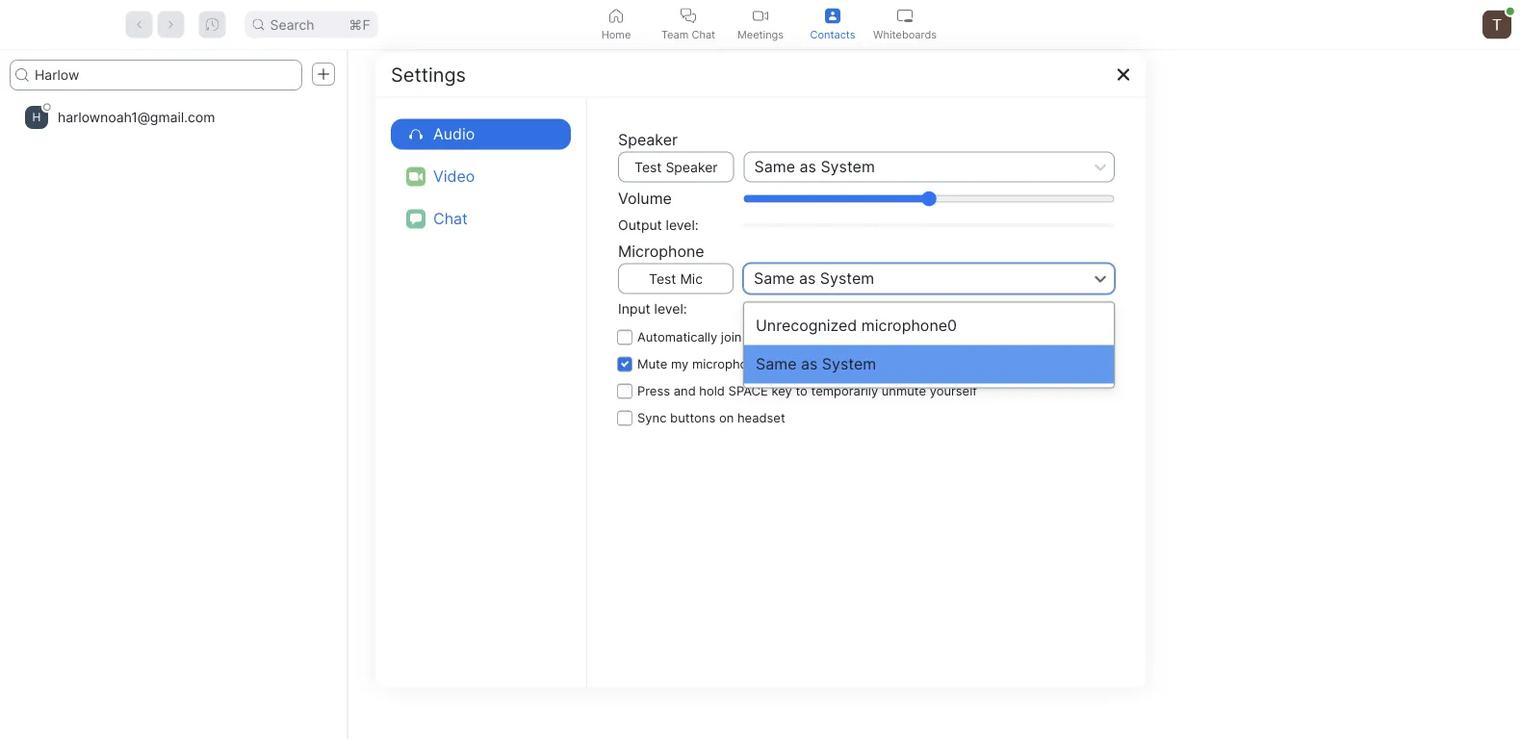 Task type: describe. For each thing, give the bounding box(es) containing it.
microphone
[[618, 242, 705, 261]]

team chat button
[[653, 0, 725, 49]]

same as system option
[[744, 345, 1114, 384]]

audio link
[[391, 119, 571, 150]]

Press and hold SPACE key to temporarily unmute yourself checkbox
[[618, 378, 1115, 405]]

1 vertical spatial system
[[820, 269, 875, 288]]

press
[[638, 384, 670, 399]]

h
[[32, 110, 41, 124]]

key
[[772, 384, 792, 399]]

Search text field
[[10, 60, 302, 91]]

1 vertical spatial as
[[799, 269, 816, 288]]

profile contact image
[[825, 8, 841, 24]]

same as system inside option
[[756, 355, 877, 374]]

chat inside button
[[692, 28, 716, 40]]

automatically
[[638, 330, 718, 345]]

join inside checkbox
[[721, 330, 742, 345]]

a inside automatically join audio by computer when joining a meeting checkbox
[[938, 330, 945, 345]]

search
[[270, 16, 315, 33]]

0 vertical spatial system
[[821, 157, 875, 176]]

harlownoah1@gmail.com
[[58, 109, 215, 126]]

Automatically join audio by computer when joining a meeting checkbox
[[618, 324, 1115, 351]]

speaker inside button
[[666, 159, 718, 175]]

unrecognized microphone0
[[756, 316, 957, 335]]

video on image for video 'link'
[[406, 167, 426, 186]]

to
[[796, 384, 808, 399]]

contacts
[[810, 28, 856, 40]]

output
[[618, 217, 662, 234]]

audio
[[745, 330, 778, 345]]

profile contact image
[[825, 8, 841, 24]]

test speaker button
[[618, 152, 734, 183]]

tab list containing home
[[580, 0, 941, 49]]

video on image for video 'link'
[[409, 170, 423, 183]]

contacts tab panel
[[0, 50, 1522, 741]]

sync buttons on headset
[[638, 411, 786, 426]]

0 vertical spatial as
[[800, 157, 817, 176]]

1 vertical spatial same as system
[[754, 269, 875, 288]]

headphone image
[[406, 125, 426, 144]]

headphone image
[[409, 128, 423, 141]]

meeting inside mute my microphone when join a meeting 'option'
[[836, 357, 884, 372]]

team chat image
[[681, 8, 696, 24]]

meeting inside automatically join audio by computer when joining a meeting checkbox
[[948, 330, 996, 345]]

magnifier image
[[253, 19, 264, 30]]

settings
[[391, 63, 466, 86]]

: for input level :
[[684, 301, 687, 317]]

hold
[[700, 384, 725, 399]]

home small image
[[609, 8, 624, 24]]

sync
[[638, 411, 667, 426]]

progress bar for input level :
[[744, 307, 1115, 311]]

unmute
[[882, 384, 927, 399]]

0 vertical spatial same
[[755, 157, 796, 176]]

test mic button
[[618, 263, 734, 294]]

test for test mic
[[649, 271, 677, 287]]

video
[[433, 167, 475, 186]]

test speaker
[[635, 159, 718, 175]]

microphone
[[692, 357, 762, 372]]

avatar image
[[1483, 10, 1512, 39]]

yourself
[[930, 384, 978, 399]]

whiteboards
[[874, 28, 937, 40]]

: for output level :
[[695, 217, 699, 234]]

joining
[[896, 330, 934, 345]]

and
[[674, 384, 696, 399]]

join inside 'option'
[[802, 357, 822, 372]]

meetings button
[[725, 0, 797, 49]]

0 vertical spatial speaker
[[618, 131, 678, 149]]

chat inside settings tab list
[[433, 209, 468, 228]]

temporarily
[[811, 384, 879, 399]]

level for input level
[[655, 301, 684, 317]]

press and hold space key to temporarily unmute yourself
[[638, 384, 978, 399]]

contacts button
[[797, 0, 869, 49]]



Task type: vqa. For each thing, say whether or not it's contained in the screenshot.
Delete menu item
no



Task type: locate. For each thing, give the bounding box(es) containing it.
meeting up same as system option
[[948, 330, 996, 345]]

0 vertical spatial join
[[721, 330, 742, 345]]

test inside test speaker button
[[635, 159, 662, 175]]

1 vertical spatial join
[[802, 357, 822, 372]]

1 horizontal spatial join
[[802, 357, 822, 372]]

test
[[635, 159, 662, 175], [649, 271, 677, 287]]

when up key
[[766, 357, 798, 372]]

same inside same as system option
[[756, 355, 797, 374]]

0 vertical spatial meeting
[[948, 330, 996, 345]]

0 horizontal spatial join
[[721, 330, 742, 345]]

close image
[[1116, 67, 1132, 82], [1116, 67, 1132, 82]]

1 vertical spatial level
[[655, 301, 684, 317]]

video on image inside video 'link'
[[409, 170, 423, 183]]

chat
[[692, 28, 716, 40], [433, 209, 468, 228]]

1 horizontal spatial chat
[[692, 28, 716, 40]]

: up microphone
[[695, 217, 699, 234]]

video on image for meetings button
[[753, 8, 769, 24]]

input
[[618, 301, 651, 317]]

1 vertical spatial :
[[684, 301, 687, 317]]

video on image up 'meetings'
[[753, 8, 769, 24]]

video on image inside meetings button
[[753, 8, 769, 24]]

video on image
[[753, 8, 769, 24], [409, 170, 423, 183]]

volume
[[618, 189, 672, 208]]

by
[[782, 330, 796, 345]]

a right joining
[[938, 330, 945, 345]]

list box containing unrecognized microphone0
[[744, 303, 1114, 388]]

0 horizontal spatial video on image
[[409, 170, 423, 183]]

join
[[721, 330, 742, 345], [802, 357, 822, 372]]

0 vertical spatial test
[[635, 159, 662, 175]]

home button
[[580, 0, 653, 49]]

0 vertical spatial progress bar
[[744, 223, 1115, 227]]

team chat image
[[681, 8, 696, 24]]

chat image
[[406, 209, 426, 229], [410, 213, 422, 225]]

mic
[[680, 271, 703, 287]]

computer
[[800, 330, 856, 345]]

automatically join audio by computer when joining a meeting
[[638, 330, 996, 345]]

chat link
[[391, 204, 571, 235]]

None range field
[[744, 191, 1115, 207]]

Sync buttons on headset checkbox
[[618, 405, 1115, 432]]

level up microphone
[[666, 217, 695, 234]]

buttons
[[670, 411, 716, 426]]

when inside checkbox
[[860, 330, 892, 345]]

speaker
[[618, 131, 678, 149], [666, 159, 718, 175]]

team
[[662, 28, 689, 40]]

1 vertical spatial meeting
[[836, 357, 884, 372]]

mute
[[638, 357, 668, 372]]

1 vertical spatial same
[[754, 269, 795, 288]]

Mute my microphone when join a meeting checkbox
[[618, 351, 1115, 378]]

team chat
[[662, 28, 716, 40]]

video on image left the video
[[409, 170, 423, 183]]

video on image up 'meetings'
[[753, 8, 769, 24]]

1 vertical spatial video on image
[[409, 170, 423, 183]]

test down microphone
[[649, 271, 677, 287]]

2 vertical spatial system
[[822, 355, 877, 374]]

join up press and hold space key to temporarily unmute yourself
[[802, 357, 822, 372]]

1 vertical spatial video on image
[[406, 167, 426, 186]]

same
[[755, 157, 796, 176], [754, 269, 795, 288], [756, 355, 797, 374]]

1 horizontal spatial :
[[695, 217, 699, 234]]

1 progress bar from the top
[[744, 223, 1115, 227]]

system inside same as system option
[[822, 355, 877, 374]]

my
[[671, 357, 689, 372]]

0 vertical spatial when
[[860, 330, 892, 345]]

0 horizontal spatial when
[[766, 357, 798, 372]]

whiteboard small image
[[898, 8, 913, 24], [898, 8, 913, 24]]

as
[[800, 157, 817, 176], [799, 269, 816, 288], [801, 355, 818, 374]]

whiteboards button
[[869, 0, 941, 49]]

unrecognized
[[756, 316, 857, 335]]

1 vertical spatial when
[[766, 357, 798, 372]]

home small image
[[609, 8, 624, 24]]

as inside option
[[801, 355, 818, 374]]

0 horizontal spatial :
[[684, 301, 687, 317]]

speaker up volume
[[666, 159, 718, 175]]

:
[[695, 217, 699, 234], [684, 301, 687, 317]]

join up microphone
[[721, 330, 742, 345]]

video on image for meetings button
[[753, 8, 769, 24]]

2 progress bar from the top
[[744, 307, 1115, 311]]

same as system
[[755, 157, 875, 176], [754, 269, 875, 288], [756, 355, 877, 374]]

online image
[[1507, 7, 1515, 15], [1507, 7, 1515, 15]]

video link
[[391, 161, 571, 192]]

tab list
[[580, 0, 941, 49]]

when up mute my microphone when join a meeting 'option'
[[860, 330, 892, 345]]

test for test speaker
[[635, 159, 662, 175]]

plus small image
[[317, 67, 330, 81], [317, 67, 330, 81]]

1 vertical spatial test
[[649, 271, 677, 287]]

headset
[[738, 411, 786, 426]]

video on image left the video
[[406, 167, 426, 186]]

1 horizontal spatial meeting
[[948, 330, 996, 345]]

a inside mute my microphone when join a meeting 'option'
[[826, 357, 833, 372]]

level up "automatically"
[[655, 301, 684, 317]]

speaker up test speaker
[[618, 131, 678, 149]]

meeting down automatically join audio by computer when joining a meeting checkbox
[[836, 357, 884, 372]]

a down computer
[[826, 357, 833, 372]]

0 vertical spatial level
[[666, 217, 695, 234]]

2 vertical spatial same
[[756, 355, 797, 374]]

2 vertical spatial same as system
[[756, 355, 877, 374]]

test up volume
[[635, 159, 662, 175]]

video on image inside video 'link'
[[406, 167, 426, 186]]

settings tab list
[[391, 113, 571, 240]]

level for output level
[[666, 217, 695, 234]]

meetings
[[738, 28, 784, 40]]

0 horizontal spatial a
[[826, 357, 833, 372]]

1 vertical spatial chat
[[433, 209, 468, 228]]

1 horizontal spatial video on image
[[753, 8, 769, 24]]

mute my microphone when join a meeting
[[638, 357, 884, 372]]

home
[[602, 28, 631, 40]]

: up "automatically"
[[684, 301, 687, 317]]

list box
[[744, 303, 1114, 388]]

1 horizontal spatial a
[[938, 330, 945, 345]]

1 horizontal spatial when
[[860, 330, 892, 345]]

on
[[719, 411, 734, 426]]

system
[[821, 157, 875, 176], [820, 269, 875, 288], [822, 355, 877, 374]]

0 vertical spatial video on image
[[753, 8, 769, 24]]

0 vertical spatial a
[[938, 330, 945, 345]]

output level :
[[618, 217, 699, 234]]

input level :
[[618, 301, 687, 317]]

progress bar for output level :
[[744, 223, 1115, 227]]

0 vertical spatial chat
[[692, 28, 716, 40]]

when inside 'option'
[[766, 357, 798, 372]]

test mic
[[649, 271, 703, 287]]

microphone0
[[862, 316, 957, 335]]

video on image
[[753, 8, 769, 24], [406, 167, 426, 186]]

level
[[666, 217, 695, 234], [655, 301, 684, 317]]

audio
[[433, 125, 475, 144]]

chat down the video
[[433, 209, 468, 228]]

1 horizontal spatial video on image
[[753, 8, 769, 24]]

1 vertical spatial progress bar
[[744, 307, 1115, 311]]

2 vertical spatial as
[[801, 355, 818, 374]]

progress bar
[[744, 223, 1115, 227], [744, 307, 1115, 311]]

test inside test mic button
[[649, 271, 677, 287]]

0 vertical spatial video on image
[[753, 8, 769, 24]]

0 vertical spatial :
[[695, 217, 699, 234]]

space
[[729, 384, 768, 399]]

offline image
[[43, 103, 51, 111], [43, 103, 51, 111]]

chat down team chat icon
[[692, 28, 716, 40]]

a
[[938, 330, 945, 345], [826, 357, 833, 372]]

1 vertical spatial a
[[826, 357, 833, 372]]

when
[[860, 330, 892, 345], [766, 357, 798, 372]]

magnifier image
[[253, 19, 264, 30], [15, 68, 29, 82], [15, 68, 29, 82]]

meeting
[[948, 330, 996, 345], [836, 357, 884, 372]]

0 horizontal spatial chat
[[433, 209, 468, 228]]

unrecognized microphone0 option
[[744, 307, 1114, 345]]

video on image inside meetings button
[[753, 8, 769, 24]]

1 vertical spatial speaker
[[666, 159, 718, 175]]

⌘f
[[349, 16, 370, 33]]

0 horizontal spatial meeting
[[836, 357, 884, 372]]

0 horizontal spatial video on image
[[406, 167, 426, 186]]

0 vertical spatial same as system
[[755, 157, 875, 176]]



